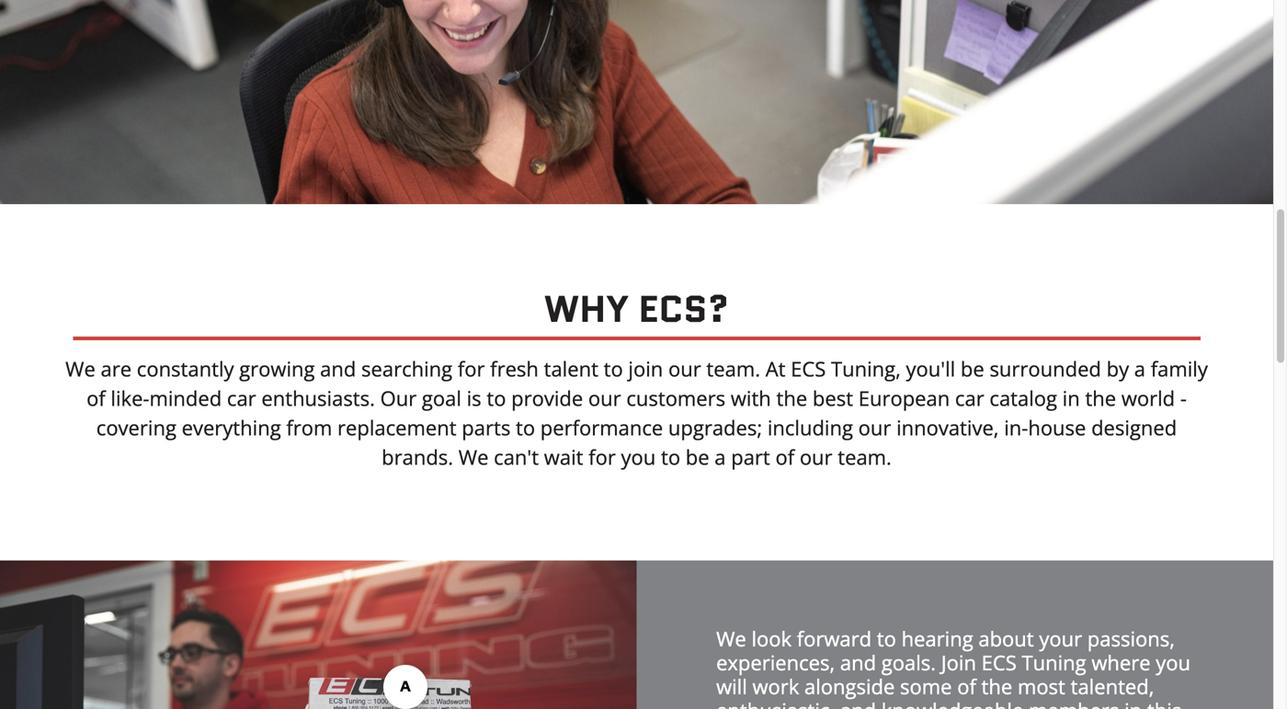Task type: vqa. For each thing, say whether or not it's contained in the screenshot.
(8220)
no



Task type: locate. For each thing, give the bounding box(es) containing it.
you right where
[[1157, 649, 1191, 677]]

a down upgrades;
[[715, 443, 726, 471]]

world
[[1122, 385, 1176, 412]]

by
[[1107, 355, 1130, 383]]

part
[[732, 443, 771, 471]]

are
[[101, 355, 132, 383]]

including
[[768, 414, 854, 442]]

performance
[[541, 414, 663, 442]]

we left are
[[65, 355, 95, 383]]

0 horizontal spatial ecs
[[791, 355, 826, 383]]

1 vertical spatial you
[[1157, 649, 1191, 677]]

the down at
[[777, 385, 808, 412]]

why ecs?
[[544, 283, 730, 335]]

we down parts
[[459, 443, 489, 471]]

0 vertical spatial ecs
[[791, 355, 826, 383]]

wait
[[544, 443, 584, 471]]

1 horizontal spatial be
[[961, 355, 985, 383]]

0 horizontal spatial team.
[[707, 355, 761, 383]]

and left goals.
[[841, 649, 877, 677]]

1 horizontal spatial of
[[776, 443, 795, 471]]

we inside we look forward to hearing about your passions, experiences, and             goals. join ecs tuning where you will work alongside some of the             most talented, enthusiastic, and knowledgeable members in t
[[717, 625, 747, 653]]

1 horizontal spatial for
[[589, 443, 616, 471]]

talented,
[[1071, 673, 1155, 701]]

for up is
[[458, 355, 485, 383]]

and down forward
[[841, 697, 877, 709]]

team.
[[707, 355, 761, 383], [838, 443, 892, 471]]

we for we are constantly growing and searching for fresh talent to join our           team. at ecs tuning, you'll be surrounded by a family of like-minded           car enthusiasts. our goal is to provide our customers with the best           european car catalog in the world - covering everything from           replacement parts to performance upgrades; including our innovative,           in-house designed brands. we can't wait for you to be a part of our           team.
[[65, 355, 95, 383]]

forward
[[797, 625, 872, 653]]

work
[[753, 673, 800, 701]]

constantly
[[137, 355, 234, 383]]

about
[[979, 625, 1035, 653]]

you
[[621, 443, 656, 471], [1157, 649, 1191, 677]]

0 vertical spatial in
[[1063, 385, 1081, 412]]

0 horizontal spatial we
[[65, 355, 95, 383]]

0 horizontal spatial for
[[458, 355, 485, 383]]

catalog
[[990, 385, 1058, 412]]

0 vertical spatial of
[[87, 385, 106, 412]]

can't
[[494, 443, 539, 471]]

our up performance
[[589, 385, 622, 412]]

car up the innovative,
[[956, 385, 985, 412]]

a right "by"
[[1135, 355, 1146, 383]]

of right part
[[776, 443, 795, 471]]

in down where
[[1125, 697, 1143, 709]]

1 vertical spatial for
[[589, 443, 616, 471]]

1 car from the left
[[227, 385, 256, 412]]

our
[[380, 385, 417, 412]]

ecs right at
[[791, 355, 826, 383]]

1 vertical spatial we
[[459, 443, 489, 471]]

team. down including
[[838, 443, 892, 471]]

1 horizontal spatial in
[[1125, 697, 1143, 709]]

to up the can't
[[516, 414, 535, 442]]

and inside we are constantly growing and searching for fresh talent to join our           team. at ecs tuning, you'll be surrounded by a family of like-minded           car enthusiasts. our goal is to provide our customers with the best           european car catalog in the world - covering everything from           replacement parts to performance upgrades; including our innovative,           in-house designed brands. we can't wait for you to be a part of our           team.
[[320, 355, 356, 383]]

we left look
[[717, 625, 747, 653]]

be down upgrades;
[[686, 443, 710, 471]]

car
[[227, 385, 256, 412], [956, 385, 985, 412]]

1 horizontal spatial the
[[982, 673, 1013, 701]]

0 horizontal spatial a
[[715, 443, 726, 471]]

2 car from the left
[[956, 385, 985, 412]]

1 vertical spatial and
[[841, 649, 877, 677]]

0 horizontal spatial car
[[227, 385, 256, 412]]

ecs right join
[[982, 649, 1017, 677]]

1 horizontal spatial car
[[956, 385, 985, 412]]

team. up with
[[707, 355, 761, 383]]

enthusiasts.
[[262, 385, 375, 412]]

for
[[458, 355, 485, 383], [589, 443, 616, 471]]

our
[[669, 355, 702, 383], [589, 385, 622, 412], [859, 414, 892, 442], [800, 443, 833, 471]]

we
[[65, 355, 95, 383], [459, 443, 489, 471], [717, 625, 747, 653]]

of
[[87, 385, 106, 412], [776, 443, 795, 471], [958, 673, 977, 701]]

the left most
[[982, 673, 1013, 701]]

in up house
[[1063, 385, 1081, 412]]

2 horizontal spatial we
[[717, 625, 747, 653]]

parts
[[462, 414, 511, 442]]

1 horizontal spatial we
[[459, 443, 489, 471]]

join
[[629, 355, 664, 383]]

join
[[942, 649, 977, 677]]

for down performance
[[589, 443, 616, 471]]

to inside we look forward to hearing about your passions, experiences, and             goals. join ecs tuning where you will work alongside some of the             most talented, enthusiastic, and knowledgeable members in t
[[877, 625, 897, 653]]

the down "by"
[[1086, 385, 1117, 412]]

1 horizontal spatial a
[[1135, 355, 1146, 383]]

0 horizontal spatial you
[[621, 443, 656, 471]]

of inside we look forward to hearing about your passions, experiences, and             goals. join ecs tuning where you will work alongside some of the             most talented, enthusiastic, and knowledgeable members in t
[[958, 673, 977, 701]]

of right "some"
[[958, 673, 977, 701]]

to down upgrades;
[[661, 443, 681, 471]]

a
[[1135, 355, 1146, 383], [715, 443, 726, 471]]

members
[[1029, 697, 1120, 709]]

to right is
[[487, 385, 506, 412]]

2 vertical spatial of
[[958, 673, 977, 701]]

2 horizontal spatial of
[[958, 673, 977, 701]]

to
[[604, 355, 623, 383], [487, 385, 506, 412], [516, 414, 535, 442], [661, 443, 681, 471], [877, 625, 897, 653]]

be right the you'll at the bottom right of the page
[[961, 355, 985, 383]]

to left 'join'
[[604, 355, 623, 383]]

0 vertical spatial you
[[621, 443, 656, 471]]

in
[[1063, 385, 1081, 412], [1125, 697, 1143, 709]]

goal
[[422, 385, 462, 412]]

2 vertical spatial we
[[717, 625, 747, 653]]

0 horizontal spatial be
[[686, 443, 710, 471]]

tuning,
[[832, 355, 901, 383]]

0 vertical spatial and
[[320, 355, 356, 383]]

car up everything
[[227, 385, 256, 412]]

0 horizontal spatial in
[[1063, 385, 1081, 412]]

will
[[717, 673, 748, 701]]

the
[[777, 385, 808, 412], [1086, 385, 1117, 412], [982, 673, 1013, 701]]

knowledgeable
[[882, 697, 1024, 709]]

1 vertical spatial ecs
[[982, 649, 1017, 677]]

surrounded
[[990, 355, 1102, 383]]

0 vertical spatial team.
[[707, 355, 761, 383]]

enthusiastic,
[[717, 697, 835, 709]]

ecs
[[791, 355, 826, 383], [982, 649, 1017, 677]]

to left hearing
[[877, 625, 897, 653]]

be
[[961, 355, 985, 383], [686, 443, 710, 471]]

1 horizontal spatial you
[[1157, 649, 1191, 677]]

and up enthusiasts.
[[320, 355, 356, 383]]

with
[[731, 385, 772, 412]]

and
[[320, 355, 356, 383], [841, 649, 877, 677], [841, 697, 877, 709]]

1 vertical spatial in
[[1125, 697, 1143, 709]]

the inside we look forward to hearing about your passions, experiences, and             goals. join ecs tuning where you will work alongside some of the             most talented, enthusiastic, and knowledgeable members in t
[[982, 673, 1013, 701]]

customers
[[627, 385, 726, 412]]

0 vertical spatial a
[[1135, 355, 1146, 383]]

we look forward to hearing about your passions, experiences, and             goals. join ecs tuning where you will work alongside some of the             most talented, enthusiastic, and knowledgeable members in t
[[717, 625, 1192, 709]]

you down performance
[[621, 443, 656, 471]]

1 horizontal spatial team.
[[838, 443, 892, 471]]

0 vertical spatial we
[[65, 355, 95, 383]]

1 horizontal spatial ecs
[[982, 649, 1017, 677]]

of left like-
[[87, 385, 106, 412]]

talent
[[544, 355, 599, 383]]

0 horizontal spatial the
[[777, 385, 808, 412]]

replacement
[[338, 414, 457, 442]]

ecs?
[[639, 283, 730, 335]]



Task type: describe. For each thing, give the bounding box(es) containing it.
0 horizontal spatial of
[[87, 385, 106, 412]]

look
[[752, 625, 792, 653]]

growing
[[239, 355, 315, 383]]

provide
[[512, 385, 583, 412]]

our up customers
[[669, 355, 702, 383]]

family
[[1151, 355, 1209, 383]]

you inside we look forward to hearing about your passions, experiences, and             goals. join ecs tuning where you will work alongside some of the             most talented, enthusiastic, and knowledgeable members in t
[[1157, 649, 1191, 677]]

why
[[544, 283, 629, 335]]

you inside we are constantly growing and searching for fresh talent to join our           team. at ecs tuning, you'll be surrounded by a family of like-minded           car enthusiasts. our goal is to provide our customers with the best           european car catalog in the world - covering everything from           replacement parts to performance upgrades; including our innovative,           in-house designed brands. we can't wait for you to be a part of our           team.
[[621, 443, 656, 471]]

experiences,
[[717, 649, 835, 677]]

-
[[1181, 385, 1188, 412]]

goals.
[[882, 649, 937, 677]]

minded
[[149, 385, 222, 412]]

1 vertical spatial team.
[[838, 443, 892, 471]]

hearing
[[902, 625, 974, 653]]

in inside we look forward to hearing about your passions, experiences, and             goals. join ecs tuning where you will work alongside some of the             most talented, enthusiastic, and knowledgeable members in t
[[1125, 697, 1143, 709]]

fresh
[[490, 355, 539, 383]]

european
[[859, 385, 950, 412]]

everything
[[182, 414, 281, 442]]

0 vertical spatial for
[[458, 355, 485, 383]]

best
[[813, 385, 854, 412]]

we are constantly growing and searching for fresh talent to join our           team. at ecs tuning, you'll be surrounded by a family of like-minded           car enthusiasts. our goal is to provide our customers with the best           european car catalog in the world - covering everything from           replacement parts to performance upgrades; including our innovative,           in-house designed brands. we can't wait for you to be a part of our           team.
[[65, 355, 1209, 471]]

in-
[[1005, 414, 1029, 442]]

ecs inside we are constantly growing and searching for fresh talent to join our           team. at ecs tuning, you'll be surrounded by a family of like-minded           car enthusiasts. our goal is to provide our customers with the best           european car catalog in the world - covering everything from           replacement parts to performance upgrades; including our innovative,           in-house designed brands. we can't wait for you to be a part of our           team.
[[791, 355, 826, 383]]

in inside we are constantly growing and searching for fresh talent to join our           team. at ecs tuning, you'll be surrounded by a family of like-minded           car enthusiasts. our goal is to provide our customers with the best           european car catalog in the world - covering everything from           replacement parts to performance upgrades; including our innovative,           in-house designed brands. we can't wait for you to be a part of our           team.
[[1063, 385, 1081, 412]]

where
[[1092, 649, 1151, 677]]

innovative,
[[897, 414, 999, 442]]

tuning
[[1022, 649, 1087, 677]]

brands.
[[382, 443, 454, 471]]

from
[[286, 414, 332, 442]]

designed
[[1092, 414, 1178, 442]]

ecs inside we look forward to hearing about your passions, experiences, and             goals. join ecs tuning where you will work alongside some of the             most talented, enthusiastic, and knowledgeable members in t
[[982, 649, 1017, 677]]

is
[[467, 385, 482, 412]]

our down european
[[859, 414, 892, 442]]

your
[[1040, 625, 1083, 653]]

1 vertical spatial a
[[715, 443, 726, 471]]

we for we look forward to hearing about your passions, experiences, and             goals. join ecs tuning where you will work alongside some of the             most talented, enthusiastic, and knowledgeable members in t
[[717, 625, 747, 653]]

like-
[[111, 385, 150, 412]]

0 vertical spatial be
[[961, 355, 985, 383]]

2 vertical spatial and
[[841, 697, 877, 709]]

our down including
[[800, 443, 833, 471]]

house
[[1029, 414, 1087, 442]]

1 vertical spatial of
[[776, 443, 795, 471]]

1 vertical spatial be
[[686, 443, 710, 471]]

passions,
[[1088, 625, 1176, 653]]

covering
[[96, 414, 177, 442]]

at
[[766, 355, 786, 383]]

you'll
[[907, 355, 956, 383]]

searching
[[362, 355, 453, 383]]

2 horizontal spatial the
[[1086, 385, 1117, 412]]

most
[[1018, 673, 1066, 701]]

some
[[901, 673, 953, 701]]

upgrades;
[[669, 414, 763, 442]]

alongside
[[805, 673, 895, 701]]



